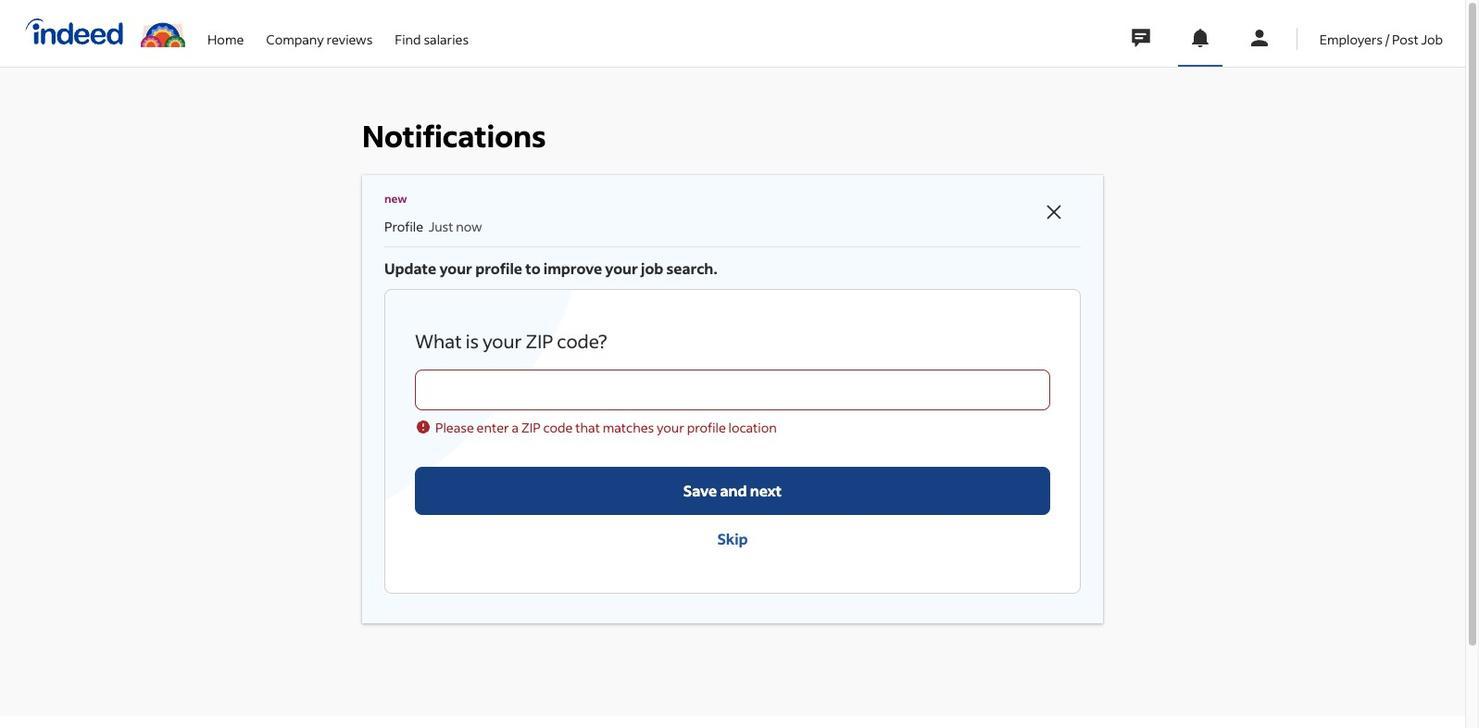 Task type: describe. For each thing, give the bounding box(es) containing it.
and
[[720, 481, 747, 500]]

please enter a zip code that matches your profile location
[[435, 419, 777, 436]]

profile
[[384, 218, 423, 235]]

code?
[[557, 329, 607, 353]]

save and next
[[684, 481, 782, 500]]

notifications unread count 0 image
[[1189, 27, 1212, 49]]

1 horizontal spatial profile
[[687, 419, 726, 436]]

new
[[384, 192, 407, 206]]

notifications main content
[[0, 0, 1466, 716]]

improve
[[544, 258, 602, 278]]

zip for code?
[[526, 329, 553, 353]]

your left job
[[605, 258, 638, 278]]

please
[[435, 419, 474, 436]]

now
[[456, 218, 482, 235]]

find salaries
[[395, 30, 469, 48]]

job
[[641, 258, 664, 278]]

location
[[729, 419, 777, 436]]

find salaries link
[[395, 0, 469, 63]]

next
[[750, 481, 782, 500]]

save and next button
[[415, 467, 1051, 515]]

to
[[525, 258, 541, 278]]

profile just now
[[384, 218, 482, 235]]

reviews
[[327, 30, 373, 48]]

save
[[684, 481, 717, 500]]

skip link
[[415, 515, 1051, 563]]

messages unread count 0 image
[[1129, 19, 1153, 57]]

account image
[[1249, 27, 1271, 49]]

matches
[[603, 419, 654, 436]]

a
[[512, 419, 519, 436]]

your right the 'is'
[[483, 329, 522, 353]]

salaries
[[424, 30, 469, 48]]



Task type: vqa. For each thing, say whether or not it's contained in the screenshot.
+ within the the Full-time + 2
no



Task type: locate. For each thing, give the bounding box(es) containing it.
notifications
[[362, 117, 546, 155]]

your down now
[[440, 258, 472, 278]]

profile down what is your zip code? field
[[687, 419, 726, 436]]

What is your ZIP code? field
[[415, 370, 1051, 410]]

zip
[[526, 329, 553, 353], [521, 419, 541, 436]]

update
[[384, 258, 437, 278]]

just
[[429, 218, 453, 235]]

what is your zip code?
[[415, 329, 607, 353]]

skip
[[717, 529, 748, 548]]

company reviews link
[[266, 0, 373, 63]]

company
[[266, 30, 324, 48]]

home
[[208, 30, 244, 48]]

indeed proudly celebrates hispanic heritage month image
[[141, 19, 185, 47]]

1 vertical spatial profile
[[687, 419, 726, 436]]

that
[[576, 419, 600, 436]]

/
[[1386, 30, 1390, 48]]

0 horizontal spatial profile
[[475, 258, 522, 278]]

search.
[[667, 258, 718, 278]]

profile
[[475, 258, 522, 278], [687, 419, 726, 436]]

company reviews
[[266, 30, 373, 48]]

employers
[[1320, 30, 1383, 48]]

zip for code
[[521, 419, 541, 436]]

home link
[[208, 0, 244, 63]]

footer
[[0, 716, 1466, 728]]

post
[[1393, 30, 1419, 48]]

update your profile to improve your job search.
[[384, 258, 718, 278]]

profile left to
[[475, 258, 522, 278]]

1 vertical spatial zip
[[521, 419, 541, 436]]

dismiss profile from just now notification image
[[1043, 201, 1065, 224]]

your right matches
[[657, 419, 684, 436]]

your
[[440, 258, 472, 278], [605, 258, 638, 278], [483, 329, 522, 353], [657, 419, 684, 436]]

code
[[543, 419, 573, 436]]

enter
[[477, 419, 509, 436]]

error image
[[415, 419, 432, 435]]

what
[[415, 329, 462, 353]]

zip left the code?
[[526, 329, 553, 353]]

is
[[466, 329, 479, 353]]

zip right a
[[521, 419, 541, 436]]

0 vertical spatial profile
[[475, 258, 522, 278]]

job
[[1422, 30, 1443, 48]]

find
[[395, 30, 421, 48]]

0 vertical spatial zip
[[526, 329, 553, 353]]

employers / post job
[[1320, 30, 1443, 48]]

employers / post job link
[[1320, 0, 1443, 63]]



